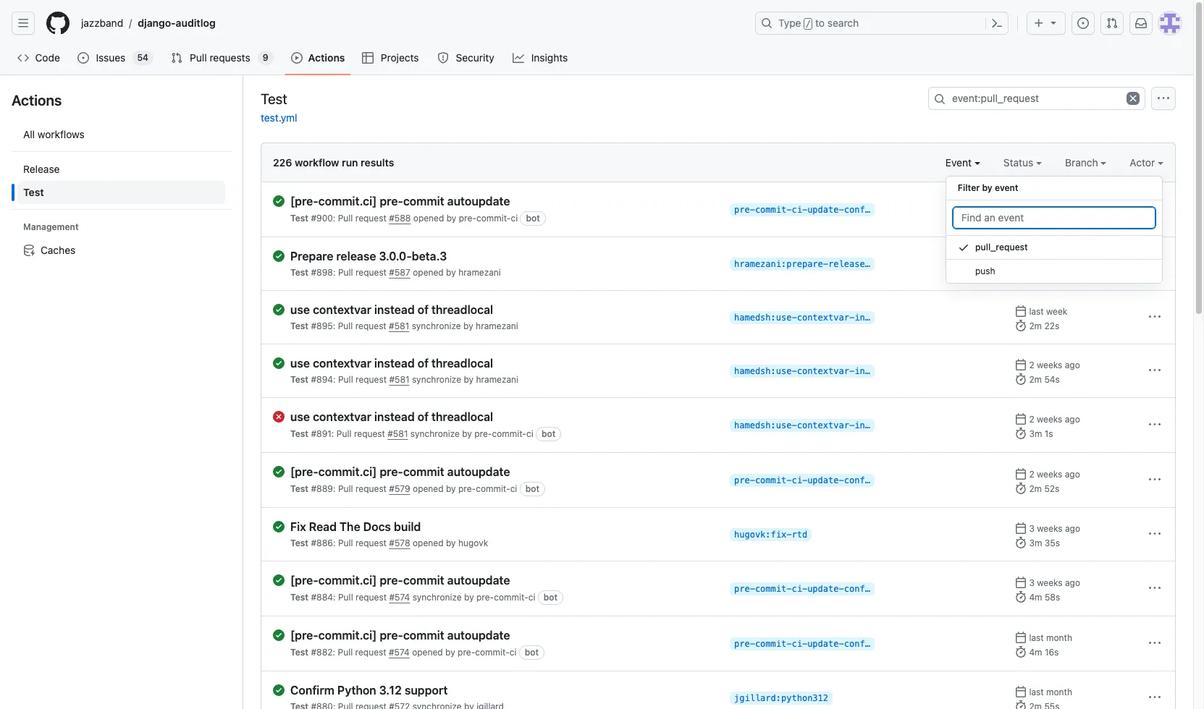 Task type: locate. For each thing, give the bounding box(es) containing it.
7 calendar image from the top
[[1015, 632, 1027, 644]]

3 ci- from the top
[[792, 584, 807, 594]]

opened right #588
[[413, 213, 444, 224]]

month down '16s'
[[1046, 687, 1072, 698]]

pull right #882:
[[338, 647, 353, 658]]

2 vertical spatial calendar image
[[1015, 686, 1027, 698]]

0 horizontal spatial /
[[129, 17, 132, 29]]

1 horizontal spatial /
[[806, 19, 811, 29]]

0 vertical spatial last month
[[1029, 633, 1072, 644]]

instead- for use contextvar instead of threadlocal test #895: pull request #581 synchronize             by hramezani
[[854, 313, 896, 323]]

hamedsh:use-contextvar-instead-of-threadvars for use contextvar instead of threadlocal test #894: pull request #581 synchronize             by hramezani
[[734, 366, 964, 376]]

2 hamedsh:use-contextvar-instead-of-threadvars from the top
[[734, 366, 964, 376]]

pull down release
[[338, 267, 353, 278]]

commit up pull request #574 opened             by pre-commit-ci
[[403, 629, 444, 642]]

calendar image for last month
[[1015, 686, 1027, 698]]

branch
[[1065, 156, 1101, 169]]

2 3m from the top
[[1029, 429, 1042, 439]]

1 instead- from the top
[[854, 313, 896, 323]]

instead
[[374, 303, 415, 316], [374, 357, 415, 370], [374, 411, 415, 424]]

shield image
[[437, 52, 449, 64]]

synchronize up pull request #574 opened             by pre-commit-ci
[[412, 592, 462, 603]]

2 vertical spatial use
[[290, 411, 310, 424]]

request inside use contextvar instead of threadlocal test #894: pull request #581 synchronize             by hramezani
[[356, 374, 387, 385]]

[pre-commit.ci] pre-commit autoupdate up pull request #574 opened             by pre-commit-ci
[[290, 629, 510, 642]]

hramezani
[[458, 267, 501, 278], [476, 321, 518, 332], [476, 374, 518, 385]]

3 3m from the top
[[1029, 538, 1042, 549]]

2m left 22s
[[1029, 321, 1042, 332]]

contextvar inside use contextvar instead of threadlocal test #895: pull request #581 synchronize             by hramezani
[[313, 303, 371, 316]]

1 commit from the top
[[403, 195, 444, 208]]

test up test.yml link on the top of the page
[[261, 90, 287, 107]]

/ inside type / to search
[[806, 19, 811, 29]]

1 contextvar- from the top
[[797, 313, 854, 323]]

pre-commit-ci-update-config for 2 weeks ago
[[734, 476, 875, 486]]

by inside prepare release 3.0.0-beta.3 test #898: pull request #587 opened             by hramezani
[[446, 267, 456, 278]]

2 show options image from the top
[[1149, 365, 1161, 376]]

1 vertical spatial hramezani link
[[476, 321, 518, 332]]

days up 2m 30s on the right
[[1037, 253, 1056, 264]]

2 vertical spatial instead
[[374, 411, 415, 424]]

actions inside actions link
[[308, 51, 345, 64]]

1 vertical spatial month
[[1046, 687, 1072, 698]]

hugovk:fix-
[[734, 530, 792, 540]]

instead down use contextvar instead of threadlocal test #895: pull request #581 synchronize             by hramezani
[[374, 357, 415, 370]]

pre-commit-ci-update-config link for 3 days ago
[[730, 203, 875, 216]]

54
[[137, 52, 148, 63]]

0 horizontal spatial git pull request image
[[171, 52, 182, 64]]

commit up pull request #579 opened             by pre-commit-ci
[[403, 466, 444, 479]]

auditlog
[[176, 17, 216, 29]]

synchronize inside use contextvar instead of threadlocal test #895: pull request #581 synchronize             by hramezani
[[412, 321, 461, 332]]

use right failed icon
[[290, 411, 310, 424]]

show options image for 3m 55s
[[1149, 203, 1161, 215]]

3 weeks ago up 35s
[[1029, 523, 1080, 534]]

synchronize up pull request #581 synchronize             by pre-commit-ci
[[412, 374, 461, 385]]

workflows
[[38, 128, 85, 140]]

1 hamedsh:use-contextvar-instead-of-threadvars from the top
[[734, 313, 964, 323]]

pre-commit-ci-update-config up rtd
[[734, 476, 875, 486]]

calendar image for 3m 1s
[[1015, 413, 1027, 425]]

1 vertical spatial #581 link
[[389, 374, 410, 385]]

of inside use contextvar instead of threadlocal test #894: pull request #581 synchronize             by hramezani
[[417, 357, 429, 370]]

2 3 weeks ago from the top
[[1029, 578, 1080, 589]]

update- up hramezani:prepare-release-3-beta3
[[807, 205, 844, 215]]

completed successfully image
[[273, 195, 285, 207], [273, 251, 285, 262], [273, 304, 285, 316], [273, 358, 285, 369], [273, 521, 285, 533]]

commit up pull request #574 synchronize             by pre-commit-ci
[[403, 574, 444, 587]]

test inside use contextvar instead of threadlocal test #894: pull request #581 synchronize             by hramezani
[[290, 374, 308, 385]]

2 vertical spatial contextvar-
[[797, 421, 854, 431]]

type
[[778, 17, 801, 29]]

2m 52s
[[1029, 484, 1059, 494]]

pull request #574 synchronize             by pre-commit-ci
[[338, 592, 535, 603]]

#581 link
[[389, 321, 409, 332], [389, 374, 410, 385], [388, 429, 408, 439]]

contextvar inside use contextvar instead of threadlocal test #894: pull request #581 synchronize             by hramezani
[[313, 357, 371, 370]]

1 completed successfully image from the top
[[273, 195, 285, 207]]

commit.ci] up #900:
[[318, 195, 377, 208]]

update- for 2 weeks ago
[[807, 476, 844, 486]]

actor button
[[1130, 155, 1163, 170]]

hamedsh:use-contextvar-instead-of-threadvars link for use contextvar instead of threadlocal test #894: pull request #581 synchronize             by hramezani
[[730, 365, 964, 378]]

6 show options image from the top
[[1149, 638, 1161, 649]]

[pre-commit.ci] pre-commit autoupdate link for pull request #574 opened             by pre-commit-ci
[[290, 628, 718, 643]]

hugovk:fix-rtd
[[734, 530, 807, 540]]

1 vertical spatial 3 weeks ago
[[1029, 578, 1080, 589]]

threadvars for use contextvar instead of threadlocal test #894: pull request #581 synchronize             by hramezani
[[912, 366, 964, 376]]

last month for confirm python 3.12 support
[[1029, 687, 1072, 698]]

#581 up use contextvar instead of threadlocal test #894: pull request #581 synchronize             by hramezani
[[389, 321, 409, 332]]

0 vertical spatial of-
[[896, 313, 912, 323]]

show options image
[[1149, 258, 1161, 269], [1149, 365, 1161, 376], [1149, 474, 1161, 486]]

0 vertical spatial contextvar
[[313, 303, 371, 316]]

[pre- up test #889:
[[290, 466, 318, 479]]

1 vertical spatial use
[[290, 357, 310, 370]]

2 hamedsh:use-contextvar-instead-of-threadvars link from the top
[[730, 365, 964, 378]]

hramezani inside use contextvar instead of threadlocal test #895: pull request #581 synchronize             by hramezani
[[476, 321, 518, 332]]

1 update- from the top
[[807, 205, 844, 215]]

instead for use contextvar instead of threadlocal test #894: pull request #581 synchronize             by hramezani
[[374, 357, 415, 370]]

run duration image for 2m 22s
[[1015, 320, 1027, 332]]

2 vertical spatial threadlocal
[[431, 411, 493, 424]]

226
[[273, 156, 292, 169]]

ci- for last month
[[792, 639, 807, 649]]

1 threadlocal from the top
[[431, 303, 493, 316]]

3m 55s
[[1029, 213, 1060, 224]]

1 threadvars from the top
[[912, 313, 964, 323]]

of- for use contextvar instead of threadlocal test #894: pull request #581 synchronize             by hramezani
[[896, 366, 912, 376]]

commit-
[[755, 205, 792, 215], [476, 213, 511, 224], [492, 429, 526, 439], [755, 476, 792, 486], [476, 484, 510, 494], [755, 584, 792, 594], [494, 592, 528, 603], [755, 639, 792, 649], [475, 647, 510, 658]]

opened for #588
[[413, 213, 444, 224]]

1 config from the top
[[844, 205, 875, 215]]

filter by event
[[958, 182, 1018, 193]]

update- for 3 weeks ago
[[807, 584, 844, 594]]

completed successfully image for test #882:
[[273, 630, 285, 641]]

2m for 2m 54s
[[1029, 374, 1042, 385]]

pre-commit-ci link
[[459, 213, 518, 224], [474, 429, 533, 439], [458, 484, 517, 494], [476, 592, 535, 603], [458, 647, 517, 658]]

1 show options image from the top
[[1149, 203, 1161, 215]]

ci- for 2 weeks ago
[[792, 476, 807, 486]]

git pull request image
[[1106, 17, 1118, 29], [171, 52, 182, 64]]

0 vertical spatial instead
[[374, 303, 415, 316]]

by inside use contextvar instead of threadlocal test #894: pull request #581 synchronize             by hramezani
[[464, 374, 474, 385]]

days
[[1037, 198, 1056, 209], [1037, 253, 1056, 264]]

3 [pre-commit.ci] pre-commit autoupdate link from the top
[[290, 573, 718, 588]]

2 weeks ago up 54s
[[1029, 360, 1080, 371]]

last month
[[1029, 633, 1072, 644], [1029, 687, 1072, 698]]

request down release
[[355, 267, 387, 278]]

use inside use contextvar instead of threadlocal test #895: pull request #581 synchronize             by hramezani
[[290, 303, 310, 316]]

show options image for 3m 35s
[[1149, 529, 1161, 540]]

3 up 3m 35s
[[1029, 523, 1035, 534]]

test #891:
[[290, 429, 337, 439]]

test left #900:
[[290, 213, 308, 224]]

3 contextvar from the top
[[313, 411, 371, 424]]

2 weeks ago
[[1029, 360, 1080, 371], [1029, 414, 1080, 425], [1029, 469, 1080, 480]]

5 completed successfully image from the top
[[273, 521, 285, 533]]

1 vertical spatial hamedsh:use-contextvar-instead-of-threadvars link
[[730, 365, 964, 378]]

workflow
[[295, 156, 339, 169]]

pre-commit-ci-update-config
[[734, 205, 875, 215], [734, 476, 875, 486], [734, 584, 875, 594], [734, 639, 875, 649]]

of down prepare release 3.0.0-beta.3 test #898: pull request #587 opened             by hramezani
[[417, 303, 429, 316]]

3 days ago up 55s
[[1029, 198, 1074, 209]]

code
[[35, 51, 60, 64]]

[pre- up test #882: on the bottom of the page
[[290, 629, 318, 642]]

#886:
[[311, 538, 336, 549]]

3 completed successfully image from the top
[[273, 630, 285, 641]]

instead for use contextvar instead of threadlocal test #895: pull request #581 synchronize             by hramezani
[[374, 303, 415, 316]]

ci for pull request #581 synchronize             by pre-commit-ci
[[526, 429, 533, 439]]

pull right #891:
[[337, 429, 352, 439]]

commit for #900:
[[403, 195, 444, 208]]

2 commit.ci] from the top
[[318, 466, 377, 479]]

2 vertical spatial use contextvar instead of threadlocal link
[[290, 410, 718, 424]]

#587
[[389, 267, 410, 278]]

2m for 2m 30s
[[1029, 267, 1042, 278]]

hramezani link for prepare release 3.0.0-beta.3 test #898: pull request #587 opened             by hramezani
[[458, 267, 501, 278]]

#581 inside use contextvar instead of threadlocal test #895: pull request #581 synchronize             by hramezani
[[389, 321, 409, 332]]

last for confirm python 3.12 support
[[1029, 687, 1044, 698]]

2 vertical spatial of
[[417, 411, 429, 424]]

jazzband
[[81, 17, 123, 29]]

3
[[1029, 198, 1035, 209], [1029, 253, 1035, 264], [1029, 523, 1035, 534], [1029, 578, 1035, 589]]

#581 up use contextvar instead of threadlocal at the bottom left of the page
[[389, 374, 410, 385]]

commit.ci] for pull request #574 opened             by pre-commit-ci
[[318, 629, 377, 642]]

1 autoupdate from the top
[[447, 195, 510, 208]]

2 up 2m 54s
[[1029, 360, 1034, 371]]

[pre-commit.ci] pre-commit autoupdate link up prepare release 3.0.0-beta.3 link
[[290, 194, 718, 209]]

1 vertical spatial contextvar
[[313, 357, 371, 370]]

0 vertical spatial contextvar-
[[797, 313, 854, 323]]

test down prepare on the left of the page
[[290, 267, 308, 278]]

2 run duration image from the top
[[1015, 537, 1027, 549]]

instead inside use contextvar instead of threadlocal test #895: pull request #581 synchronize             by hramezani
[[374, 303, 415, 316]]

all workflows
[[23, 128, 85, 140]]

commit.ci] up #889:
[[318, 466, 377, 479]]

contextvar-
[[797, 313, 854, 323], [797, 366, 854, 376], [797, 421, 854, 431]]

3 commit from the top
[[403, 574, 444, 587]]

pull right #889:
[[338, 484, 353, 494]]

3m left 35s
[[1029, 538, 1042, 549]]

#895:
[[311, 321, 335, 332]]

use contextvar instead of threadlocal test #894: pull request #581 synchronize             by hramezani
[[290, 357, 518, 385]]

54s
[[1044, 374, 1060, 385]]

[pre-commit.ci] pre-commit autoupdate for test #884:
[[290, 574, 510, 587]]

4m left 58s
[[1029, 592, 1042, 603]]

[pre- for #900:
[[290, 195, 318, 208]]

0 vertical spatial last
[[1029, 306, 1044, 317]]

request up use contextvar instead of threadlocal at the bottom left of the page
[[356, 374, 387, 385]]

pre-commit-ci link for pull request #574 opened             by pre-commit-ci
[[458, 647, 517, 658]]

2 vertical spatial last
[[1029, 687, 1044, 698]]

0 vertical spatial hamedsh:use-contextvar-instead-of-threadvars
[[734, 313, 964, 323]]

autoupdate up pull request #588 opened             by pre-commit-ci
[[447, 195, 510, 208]]

3 weeks ago up 58s
[[1029, 578, 1080, 589]]

pre-commit-ci-update-config up jgillard:python312 link
[[734, 639, 875, 649]]

calendar image
[[1015, 198, 1027, 209], [1015, 577, 1027, 589], [1015, 686, 1027, 698]]

2 vertical spatial hramezani
[[476, 374, 518, 385]]

by inside fix read the docs build test #886: pull request #578 opened             by hugovk
[[446, 538, 456, 549]]

[pre-commit.ci] pre-commit autoupdate
[[290, 195, 510, 208], [290, 466, 510, 479], [290, 574, 510, 587], [290, 629, 510, 642]]

run duration image for 3m 1s
[[1015, 428, 1027, 439]]

4 run duration image from the top
[[1015, 483, 1027, 494]]

completed successfully image
[[273, 466, 285, 478], [273, 575, 285, 586], [273, 630, 285, 641], [273, 685, 285, 696]]

contextvar up the #895:
[[313, 303, 371, 316]]

3m 1s
[[1029, 429, 1053, 439]]

#574 link up 3.12
[[389, 647, 410, 658]]

last up 2m 22s
[[1029, 306, 1044, 317]]

1 use contextvar instead of threadlocal link from the top
[[290, 303, 718, 317]]

1s
[[1045, 429, 1053, 439]]

2 month from the top
[[1046, 687, 1072, 698]]

test down release
[[23, 186, 44, 198]]

pre-commit-ci-update-config link down rtd
[[730, 583, 875, 596]]

last for [pre-commit.ci] pre-commit autoupdate
[[1029, 633, 1044, 644]]

1 vertical spatial 2
[[1029, 414, 1034, 425]]

git pull request image for issue opened icon
[[171, 52, 182, 64]]

show options image for 4m 58s
[[1149, 583, 1161, 594]]

hramezani inside use contextvar instead of threadlocal test #894: pull request #581 synchronize             by hramezani
[[476, 374, 518, 385]]

2m 22s
[[1029, 321, 1059, 332]]

3.0.0-
[[379, 250, 412, 263]]

update-
[[807, 205, 844, 215], [807, 476, 844, 486], [807, 584, 844, 594], [807, 639, 844, 649]]

2 use from the top
[[290, 357, 310, 370]]

2 threadlocal from the top
[[431, 357, 493, 370]]

0 vertical spatial use contextvar instead of threadlocal link
[[290, 303, 718, 317]]

[pre-commit.ci] pre-commit autoupdate down #578 link
[[290, 574, 510, 587]]

0 vertical spatial hamedsh:use-contextvar-instead-of-threadvars link
[[730, 311, 964, 324]]

#581 for use contextvar instead of threadlocal test #894: pull request #581 synchronize             by hramezani
[[389, 374, 410, 385]]

of down use contextvar instead of threadlocal test #895: pull request #581 synchronize             by hramezani
[[417, 357, 429, 370]]

1 vertical spatial 4m
[[1029, 647, 1042, 658]]

test inside use contextvar instead of threadlocal test #895: pull request #581 synchronize             by hramezani
[[290, 321, 308, 332]]

run duration image left 3m 35s
[[1015, 537, 1027, 549]]

2 vertical spatial hamedsh:use-
[[734, 421, 797, 431]]

3 use from the top
[[290, 411, 310, 424]]

/ for jazzband
[[129, 17, 132, 29]]

requests
[[210, 51, 250, 64]]

#574 down #578
[[389, 592, 410, 603]]

hamedsh:use-contextvar-instead-of-threadvars
[[734, 313, 964, 323], [734, 366, 964, 376], [734, 421, 964, 431]]

0 vertical spatial show options image
[[1149, 258, 1161, 269]]

1 vertical spatial last month
[[1029, 687, 1072, 698]]

threadlocal for use contextvar instead of threadlocal test #895: pull request #581 synchronize             by hramezani
[[431, 303, 493, 316]]

show options image
[[1149, 203, 1161, 215], [1149, 311, 1161, 323], [1149, 419, 1161, 431], [1149, 529, 1161, 540], [1149, 583, 1161, 594], [1149, 638, 1161, 649], [1149, 692, 1161, 704]]

status
[[1003, 156, 1036, 169]]

run duration image for 2m 52s
[[1015, 483, 1027, 494]]

weeks for 1s
[[1037, 414, 1062, 425]]

update- for 3 days ago
[[807, 205, 844, 215]]

1 vertical spatial hamedsh:use-
[[734, 366, 797, 376]]

1 vertical spatial hamedsh:use-contextvar-instead-of-threadvars
[[734, 366, 964, 376]]

run
[[342, 156, 358, 169]]

0 vertical spatial threadlocal
[[431, 303, 493, 316]]

caches link
[[17, 239, 225, 262]]

contextvar up '#894:'
[[313, 357, 371, 370]]

synchronize
[[412, 321, 461, 332], [412, 374, 461, 385], [410, 429, 460, 439], [412, 592, 462, 603]]

0 vertical spatial 3m
[[1029, 213, 1042, 224]]

actions link
[[285, 47, 351, 69]]

0 vertical spatial calendar image
[[1015, 198, 1027, 209]]

/ left to
[[806, 19, 811, 29]]

threadlocal inside use contextvar instead of threadlocal test #894: pull request #581 synchronize             by hramezani
[[431, 357, 493, 370]]

contextvar- for use contextvar instead of threadlocal test #894: pull request #581 synchronize             by hramezani
[[797, 366, 854, 376]]

commit
[[403, 195, 444, 208], [403, 466, 444, 479], [403, 574, 444, 587], [403, 629, 444, 642]]

opened down build
[[413, 538, 443, 549]]

3 config from the top
[[844, 584, 875, 594]]

3 [pre-commit.ci] pre-commit autoupdate from the top
[[290, 574, 510, 587]]

3 run duration image from the top
[[1015, 592, 1027, 603]]

2 pre-commit-ci-update-config from the top
[[734, 476, 875, 486]]

16s
[[1045, 647, 1059, 658]]

1 vertical spatial git pull request image
[[171, 52, 182, 64]]

results
[[361, 156, 394, 169]]

2 vertical spatial 3m
[[1029, 538, 1042, 549]]

0 vertical spatial #574
[[389, 592, 410, 603]]

2 commit from the top
[[403, 466, 444, 479]]

1 vertical spatial calendar image
[[1015, 577, 1027, 589]]

2 vertical spatial hamedsh:use-contextvar-instead-of-threadvars
[[734, 421, 964, 431]]

instead up pull request #581 synchronize             by pre-commit-ci
[[374, 411, 415, 424]]

1 vertical spatial list
[[12, 117, 231, 268]]

[pre-commit.ci] pre-commit autoupdate for test #882:
[[290, 629, 510, 642]]

pull_request
[[975, 242, 1028, 253]]

0 vertical spatial hramezani link
[[458, 267, 501, 278]]

config for 3 days ago
[[844, 205, 875, 215]]

last down 4m 16s
[[1029, 687, 1044, 698]]

list
[[75, 12, 746, 35], [12, 117, 231, 268]]

0 vertical spatial 3 days ago
[[1029, 198, 1074, 209]]

0 vertical spatial of
[[417, 303, 429, 316]]

2 vertical spatial show options image
[[1149, 474, 1161, 486]]

1 run duration image from the top
[[1015, 374, 1027, 385]]

1 hamedsh:use-contextvar-instead-of-threadvars link from the top
[[730, 311, 964, 324]]

2m left 52s
[[1029, 484, 1042, 494]]

4m left '16s'
[[1029, 647, 1042, 658]]

4 ci- from the top
[[792, 639, 807, 649]]

2 up 2m 52s
[[1029, 469, 1034, 480]]

hramezani for use contextvar instead of threadlocal test #895: pull request #581 synchronize             by hramezani
[[476, 321, 518, 332]]

0 vertical spatial 4m
[[1029, 592, 1042, 603]]

4 completed successfully image from the top
[[273, 358, 285, 369]]

[pre-commit.ci] pre-commit autoupdate link up confirm python 3.12 support link
[[290, 628, 718, 643]]

3 calendar image from the top
[[1015, 359, 1027, 371]]

insights
[[531, 51, 568, 64]]

3 of from the top
[[417, 411, 429, 424]]

1 run duration image from the top
[[1015, 212, 1027, 224]]

3 2m from the top
[[1029, 374, 1042, 385]]

0 vertical spatial 3 weeks ago
[[1029, 523, 1080, 534]]

autoupdate for pull request #574 synchronize             by pre-commit-ci
[[447, 574, 510, 587]]

2 2 weeks ago from the top
[[1029, 414, 1080, 425]]

3m for use contextvar instead of threadlocal
[[1029, 429, 1042, 439]]

request right the #895:
[[355, 321, 386, 332]]

1 month from the top
[[1046, 633, 1072, 644]]

1 [pre- from the top
[[290, 195, 318, 208]]

synchronize up use contextvar instead of threadlocal test #894: pull request #581 synchronize             by hramezani
[[412, 321, 461, 332]]

event button
[[945, 155, 980, 170]]

git pull request image right "54"
[[171, 52, 182, 64]]

pull inside fix read the docs build test #886: pull request #578 opened             by hugovk
[[338, 538, 353, 549]]

0 vertical spatial threadvars
[[912, 313, 964, 323]]

event
[[945, 156, 974, 169]]

1 vertical spatial 3m
[[1029, 429, 1042, 439]]

2 pre-commit-ci-update-config link from the top
[[730, 474, 875, 487]]

0 vertical spatial use
[[290, 303, 310, 316]]

ci- down rtd
[[792, 584, 807, 594]]

threadlocal
[[431, 303, 493, 316], [431, 357, 493, 370], [431, 411, 493, 424]]

3 threadvars from the top
[[912, 421, 964, 431]]

1 vertical spatial actions
[[12, 92, 62, 109]]

2 vertical spatial 2
[[1029, 469, 1034, 480]]

3 2 weeks ago from the top
[[1029, 469, 1080, 480]]

0 vertical spatial 2
[[1029, 360, 1034, 371]]

[pre- up test #884: at the left bottom
[[290, 574, 318, 587]]

1 vertical spatial of-
[[896, 366, 912, 376]]

0 vertical spatial #581
[[389, 321, 409, 332]]

2 weeks ago up 52s
[[1029, 469, 1080, 480]]

2 completed successfully image from the top
[[273, 575, 285, 586]]

hamedsh:use- for use contextvar instead of threadlocal test #894: pull request #581 synchronize             by hramezani
[[734, 366, 797, 376]]

docs
[[363, 521, 391, 534]]

4 [pre-commit.ci] pre-commit autoupdate link from the top
[[290, 628, 718, 643]]

3 autoupdate from the top
[[447, 574, 510, 587]]

2 instead- from the top
[[854, 366, 896, 376]]

4m for 4m 58s
[[1029, 592, 1042, 603]]

use down prepare on the left of the page
[[290, 303, 310, 316]]

days up 3m 55s
[[1037, 198, 1056, 209]]

2 [pre-commit.ci] pre-commit autoupdate from the top
[[290, 466, 510, 479]]

ci- for 3 days ago
[[792, 205, 807, 215]]

1 vertical spatial #574 link
[[389, 647, 410, 658]]

run duration image
[[1015, 212, 1027, 224], [1015, 320, 1027, 332], [1015, 428, 1027, 439], [1015, 483, 1027, 494], [1015, 701, 1027, 710]]

last up 4m 16s
[[1029, 633, 1044, 644]]

2 hamedsh:use- from the top
[[734, 366, 797, 376]]

git pull request image left notifications image
[[1106, 17, 1118, 29]]

weeks up 58s
[[1037, 578, 1063, 589]]

weeks up 35s
[[1037, 523, 1063, 534]]

0 vertical spatial list
[[75, 12, 746, 35]]

pre-commit-ci-update-config link
[[730, 203, 875, 216], [730, 474, 875, 487], [730, 583, 875, 596], [730, 638, 875, 651]]

ago for 3m 35s
[[1065, 523, 1080, 534]]

1 commit.ci] from the top
[[318, 195, 377, 208]]

show options image for of
[[1149, 365, 1161, 376]]

4 update- from the top
[[807, 639, 844, 649]]

3 run duration image from the top
[[1015, 428, 1027, 439]]

actions up all
[[12, 92, 62, 109]]

issue opened image
[[78, 52, 89, 64]]

last month for [pre-commit.ci] pre-commit autoupdate
[[1029, 633, 1072, 644]]

commit.ci] up #882:
[[318, 629, 377, 642]]

instead down '#587'
[[374, 303, 415, 316]]

calendar image for 3m 35s
[[1015, 523, 1027, 534]]

threadlocal inside use contextvar instead of threadlocal test #895: pull request #581 synchronize             by hramezani
[[431, 303, 493, 316]]

1 vertical spatial use contextvar instead of threadlocal link
[[290, 356, 718, 371]]

use contextvar instead of threadlocal test #895: pull request #581 synchronize             by hramezani
[[290, 303, 518, 332]]

0 vertical spatial hramezani
[[458, 267, 501, 278]]

opened for #574
[[412, 647, 443, 658]]

test #882:
[[290, 647, 338, 658]]

of inside use contextvar instead of threadlocal test #895: pull request #581 synchronize             by hramezani
[[417, 303, 429, 316]]

0 vertical spatial actions
[[308, 51, 345, 64]]

push
[[975, 266, 995, 277]]

completed successfully image for fix read the docs build test #886: pull request #578 opened             by hugovk
[[273, 521, 285, 533]]

2 vertical spatial 2 weeks ago
[[1029, 469, 1080, 480]]

run duration image for 2m 54s
[[1015, 374, 1027, 385]]

pre-commit-ci-update-config link up the hramezani:prepare-release-3-beta3 link
[[730, 203, 875, 216]]

calendar image
[[1015, 252, 1027, 264], [1015, 306, 1027, 317], [1015, 359, 1027, 371], [1015, 413, 1027, 425], [1015, 468, 1027, 480], [1015, 523, 1027, 534], [1015, 632, 1027, 644]]

to
[[815, 17, 825, 29]]

2 vertical spatial instead-
[[854, 421, 896, 431]]

3 threadlocal from the top
[[431, 411, 493, 424]]

#581 link up use contextvar instead of threadlocal test #894: pull request #581 synchronize             by hramezani
[[389, 321, 409, 332]]

#882:
[[311, 647, 335, 658]]

autoupdate up pull request #574 opened             by pre-commit-ci
[[447, 629, 510, 642]]

use inside use contextvar instead of threadlocal test #894: pull request #581 synchronize             by hramezani
[[290, 357, 310, 370]]

month up '16s'
[[1046, 633, 1072, 644]]

2 calendar image from the top
[[1015, 577, 1027, 589]]

4 [pre- from the top
[[290, 629, 318, 642]]

#581 link down use contextvar instead of threadlocal at the bottom left of the page
[[388, 429, 408, 439]]

ci- for 3 weeks ago
[[792, 584, 807, 594]]

1 vertical spatial instead
[[374, 357, 415, 370]]

0 vertical spatial hamedsh:use-
[[734, 313, 797, 323]]

1 vertical spatial hramezani
[[476, 321, 518, 332]]

commit.ci] for pull request #574 synchronize             by pre-commit-ci
[[318, 574, 377, 587]]

ci for pull request #574 opened             by pre-commit-ci
[[510, 647, 517, 658]]

3 days ago up 30s
[[1029, 253, 1074, 264]]

0 vertical spatial instead-
[[854, 313, 896, 323]]

#581 down use contextvar instead of threadlocal at the bottom left of the page
[[388, 429, 408, 439]]

plus image
[[1033, 17, 1045, 29]]

instead inside use contextvar instead of threadlocal test #894: pull request #581 synchronize             by hramezani
[[374, 357, 415, 370]]

3 days ago for [pre-commit.ci] pre-commit autoupdate
[[1029, 198, 1074, 209]]

2 vertical spatial contextvar
[[313, 411, 371, 424]]

3 2 from the top
[[1029, 469, 1034, 480]]

2 weeks ago for autoupdate
[[1029, 469, 1080, 480]]

1 pre-commit-ci-update-config from the top
[[734, 205, 875, 215]]

pre-commit-ci-update-config for 3 weeks ago
[[734, 584, 875, 594]]

2m
[[1029, 267, 1042, 278], [1029, 321, 1042, 332], [1029, 374, 1042, 385], [1029, 484, 1042, 494]]

1 of- from the top
[[896, 313, 912, 323]]

run duration image
[[1015, 374, 1027, 385], [1015, 537, 1027, 549], [1015, 592, 1027, 603], [1015, 647, 1027, 658]]

6 calendar image from the top
[[1015, 523, 1027, 534]]

week
[[1046, 306, 1067, 317]]

#581 for use contextvar instead of threadlocal test #895: pull request #581 synchronize             by hramezani
[[389, 321, 409, 332]]

2 of- from the top
[[896, 366, 912, 376]]

use
[[290, 303, 310, 316], [290, 357, 310, 370], [290, 411, 310, 424]]

None search field
[[928, 87, 1145, 110]]

1 2m from the top
[[1029, 267, 1042, 278]]

hramezani link for use contextvar instead of threadlocal test #894: pull request #581 synchronize             by hramezani
[[476, 374, 518, 385]]

pull right the #884:
[[338, 592, 353, 603]]

#574 for synchronize             by
[[389, 592, 410, 603]]

1 vertical spatial show options image
[[1149, 365, 1161, 376]]

test left the #895:
[[290, 321, 308, 332]]

0 vertical spatial days
[[1037, 198, 1056, 209]]

pre-commit-ci-update-config link for last month
[[730, 638, 875, 651]]

triangle down image
[[1048, 17, 1059, 28]]

2 vertical spatial threadvars
[[912, 421, 964, 431]]

0 vertical spatial 2 weeks ago
[[1029, 360, 1080, 371]]

3 completed successfully image from the top
[[273, 304, 285, 316]]

4 pre-commit-ci-update-config from the top
[[734, 639, 875, 649]]

1 horizontal spatial git pull request image
[[1106, 17, 1118, 29]]

#898:
[[311, 267, 336, 278]]

0 vertical spatial month
[[1046, 633, 1072, 644]]

test inside fix read the docs build test #886: pull request #578 opened             by hugovk
[[290, 538, 308, 549]]

ci- up hramezani:prepare-
[[792, 205, 807, 215]]

3 update- from the top
[[807, 584, 844, 594]]

python
[[337, 684, 376, 697]]

commit.ci]
[[318, 195, 377, 208], [318, 466, 377, 479], [318, 574, 377, 587], [318, 629, 377, 642]]

2 run duration image from the top
[[1015, 320, 1027, 332]]

2 update- from the top
[[807, 476, 844, 486]]

1 vertical spatial last
[[1029, 633, 1044, 644]]

1 of from the top
[[417, 303, 429, 316]]

1 vertical spatial #574
[[389, 647, 410, 658]]

0 vertical spatial git pull request image
[[1106, 17, 1118, 29]]

month for confirm python 3.12 support
[[1046, 687, 1072, 698]]

1 vertical spatial instead-
[[854, 366, 896, 376]]

2 use contextvar instead of threadlocal link from the top
[[290, 356, 718, 371]]

1 vertical spatial 2 weeks ago
[[1029, 414, 1080, 425]]

opened
[[413, 213, 444, 224], [413, 267, 444, 278], [413, 484, 444, 494], [413, 538, 443, 549], [412, 647, 443, 658]]

/ inside jazzband / django-auditlog
[[129, 17, 132, 29]]

1 vertical spatial days
[[1037, 253, 1056, 264]]

config
[[844, 205, 875, 215], [844, 476, 875, 486], [844, 584, 875, 594], [844, 639, 875, 649]]

run duration image for 4m 16s
[[1015, 647, 1027, 658]]

5 show options image from the top
[[1149, 583, 1161, 594]]

ci for pull request #574 synchronize             by pre-commit-ci
[[528, 592, 535, 603]]

4m for 4m 16s
[[1029, 647, 1042, 658]]

2 of from the top
[[417, 357, 429, 370]]

1 3m from the top
[[1029, 213, 1042, 224]]

2 days from the top
[[1037, 253, 1056, 264]]

1 [pre-commit.ci] pre-commit autoupdate link from the top
[[290, 194, 718, 209]]

2 last from the top
[[1029, 633, 1044, 644]]

1 contextvar from the top
[[313, 303, 371, 316]]

1 vertical spatial threadlocal
[[431, 357, 493, 370]]

[pre-commit.ci] pre-commit autoupdate link down the hugovk
[[290, 573, 718, 588]]

2 vertical spatial hramezani link
[[476, 374, 518, 385]]

pull requests
[[190, 51, 250, 64]]

3 weeks ago
[[1029, 523, 1080, 534], [1029, 578, 1080, 589]]

0 vertical spatial #574 link
[[389, 592, 410, 603]]

1 vertical spatial threadvars
[[912, 366, 964, 376]]

menu
[[945, 170, 1163, 295]]

command palette image
[[991, 17, 1003, 29]]

1 3 days ago from the top
[[1029, 198, 1074, 209]]

run duration image left 4m 16s
[[1015, 647, 1027, 658]]

update- up jgillard:python312 link
[[807, 639, 844, 649]]

2 3 days ago from the top
[[1029, 253, 1074, 264]]

2m left 54s
[[1029, 374, 1042, 385]]

filter workflows element
[[17, 158, 225, 204]]

of for use contextvar instead of threadlocal test #894: pull request #581 synchronize             by hramezani
[[417, 357, 429, 370]]

2 vertical spatial of-
[[896, 421, 912, 431]]

3 3 from the top
[[1029, 523, 1035, 534]]

1 4m from the top
[[1029, 592, 1042, 603]]

pre-commit-ci-update-config link up rtd
[[730, 474, 875, 487]]

4m 58s
[[1029, 592, 1060, 603]]

4m
[[1029, 592, 1042, 603], [1029, 647, 1042, 658]]

contextvar up #891:
[[313, 411, 371, 424]]

#581 link up use contextvar instead of threadlocal at the bottom left of the page
[[389, 374, 410, 385]]

3 up 4m 58s
[[1029, 578, 1035, 589]]

of-
[[896, 313, 912, 323], [896, 366, 912, 376], [896, 421, 912, 431]]

1 horizontal spatial actions
[[308, 51, 345, 64]]

#581 inside use contextvar instead of threadlocal test #894: pull request #581 synchronize             by hramezani
[[389, 374, 410, 385]]

2 vertical spatial hamedsh:use-contextvar-instead-of-threadvars link
[[730, 419, 964, 432]]

code image
[[17, 52, 29, 64]]

2 2m from the top
[[1029, 321, 1042, 332]]

1 vertical spatial of
[[417, 357, 429, 370]]

pre-commit-ci-update-config up the hramezani:prepare-release-3-beta3 link
[[734, 205, 875, 215]]

0 vertical spatial #581 link
[[389, 321, 409, 332]]

4 commit.ci] from the top
[[318, 629, 377, 642]]

autoupdate
[[447, 195, 510, 208], [447, 466, 510, 479], [447, 574, 510, 587], [447, 629, 510, 642]]

1 vertical spatial #581
[[389, 374, 410, 385]]

2 up the 3m 1s
[[1029, 414, 1034, 425]]

2 2 from the top
[[1029, 414, 1034, 425]]

1 vertical spatial 3 days ago
[[1029, 253, 1074, 264]]

[pre- for #889:
[[290, 466, 318, 479]]

3 pre-commit-ci-update-config link from the top
[[730, 583, 875, 596]]

commit.ci] for pull request #588 opened             by pre-commit-ci
[[318, 195, 377, 208]]

1 vertical spatial contextvar-
[[797, 366, 854, 376]]

1 show options image from the top
[[1149, 258, 1161, 269]]

weeks up 54s
[[1037, 360, 1062, 371]]

2 threadvars from the top
[[912, 366, 964, 376]]

3 show options image from the top
[[1149, 419, 1161, 431]]



Task type: describe. For each thing, give the bounding box(es) containing it.
58s
[[1045, 592, 1060, 603]]

pull inside prepare release 3.0.0-beta.3 test #898: pull request #587 opened             by hramezani
[[338, 267, 353, 278]]

synchronize inside use contextvar instead of threadlocal test #894: pull request #581 synchronize             by hramezani
[[412, 374, 461, 385]]

#900:
[[311, 213, 335, 224]]

completed successfully image for use contextvar instead of threadlocal test #894: pull request #581 synchronize             by hramezani
[[273, 358, 285, 369]]

list containing all workflows
[[12, 117, 231, 268]]

type / to search
[[778, 17, 859, 29]]

#574 link for opened             by
[[389, 647, 410, 658]]

autoupdate for pull request #579 opened             by pre-commit-ci
[[447, 466, 510, 479]]

#587 link
[[389, 267, 410, 278]]

test inside filter workflows "element"
[[23, 186, 44, 198]]

hramezani:prepare-
[[734, 259, 828, 269]]

1 last from the top
[[1029, 306, 1044, 317]]

request inside prepare release 3.0.0-beta.3 test #898: pull request #587 opened             by hramezani
[[355, 267, 387, 278]]

55s
[[1045, 213, 1060, 224]]

projects
[[381, 51, 419, 64]]

autoupdate for pull request #588 opened             by pre-commit-ci
[[447, 195, 510, 208]]

build
[[394, 521, 421, 534]]

hramezani inside prepare release 3.0.0-beta.3 test #898: pull request #587 opened             by hramezani
[[458, 267, 501, 278]]

check image
[[958, 242, 969, 253]]

#578 link
[[389, 538, 410, 549]]

#581 link for use contextvar instead of threadlocal test #894: pull request #581 synchronize             by hramezani
[[389, 374, 410, 385]]

3 for 3m 35s
[[1029, 523, 1035, 534]]

opened inside fix read the docs build test #886: pull request #578 opened             by hugovk
[[413, 538, 443, 549]]

confirm
[[290, 684, 334, 697]]

ago for 2m 54s
[[1065, 360, 1080, 371]]

rtd
[[792, 530, 807, 540]]

release
[[336, 250, 376, 263]]

management
[[23, 222, 79, 232]]

hamedsh:use- for use contextvar instead of threadlocal test #895: pull request #581 synchronize             by hramezani
[[734, 313, 797, 323]]

graph image
[[513, 52, 524, 64]]

notifications image
[[1135, 17, 1147, 29]]

days for prepare release 3.0.0-beta.3
[[1037, 253, 1056, 264]]

3 hamedsh:use-contextvar-instead-of-threadvars from the top
[[734, 421, 964, 431]]

test.yml link
[[261, 111, 297, 124]]

failed image
[[273, 411, 285, 423]]

calendar image for 3 weeks ago
[[1015, 577, 1027, 589]]

opened inside prepare release 3.0.0-beta.3 test #898: pull request #587 opened             by hramezani
[[413, 267, 444, 278]]

2m 54s
[[1029, 374, 1060, 385]]

jgillard:python312 link
[[730, 692, 833, 705]]

test left the #884:
[[290, 592, 308, 603]]

hugovk
[[458, 538, 488, 549]]

test #884:
[[290, 592, 338, 603]]

4m 16s
[[1029, 647, 1059, 658]]

test left #889:
[[290, 484, 308, 494]]

by inside menu
[[982, 182, 992, 193]]

weeks for 52s
[[1037, 469, 1062, 480]]

3 instead- from the top
[[854, 421, 896, 431]]

1 2 from the top
[[1029, 360, 1034, 371]]

request down use contextvar instead of threadlocal at the bottom left of the page
[[354, 429, 385, 439]]

calendar image for 2m 52s
[[1015, 468, 1027, 480]]

contextvar for use contextvar instead of threadlocal test #895: pull request #581 synchronize             by hramezani
[[313, 303, 371, 316]]

homepage image
[[46, 12, 70, 35]]

pull request #574 opened             by pre-commit-ci
[[338, 647, 517, 658]]

test #889:
[[290, 484, 338, 494]]

request left #588
[[355, 213, 386, 224]]

pull request #579 opened             by pre-commit-ci
[[338, 484, 517, 494]]

#891:
[[311, 429, 334, 439]]

2m for 2m 52s
[[1029, 484, 1042, 494]]

[pre-commit.ci] pre-commit autoupdate link for pull request #574 synchronize             by pre-commit-ci
[[290, 573, 718, 588]]

#889:
[[311, 484, 336, 494]]

weeks for 35s
[[1037, 523, 1063, 534]]

pull request #581 synchronize             by pre-commit-ci
[[337, 429, 533, 439]]

support
[[405, 684, 448, 697]]

clear filters image
[[1127, 92, 1140, 105]]

completed successfully image for use contextvar instead of threadlocal test #895: pull request #581 synchronize             by hramezani
[[273, 304, 285, 316]]

security link
[[432, 47, 501, 69]]

release-
[[828, 259, 870, 269]]

test #900:
[[290, 213, 338, 224]]

#588
[[389, 213, 411, 224]]

confirm python 3.12 support link
[[290, 683, 718, 698]]

show workflow options image
[[1158, 93, 1169, 104]]

threadvars for use contextvar instead of threadlocal test #895: pull request #581 synchronize             by hramezani
[[912, 313, 964, 323]]

/ for type
[[806, 19, 811, 29]]

push link
[[946, 260, 1162, 284]]

the
[[339, 521, 360, 534]]

hramezani:prepare-release-3-beta3
[[734, 259, 907, 269]]

list containing jazzband
[[75, 12, 746, 35]]

prepare release 3.0.0-beta.3 link
[[290, 249, 718, 264]]

pull left requests
[[190, 51, 207, 64]]

django-auditlog link
[[132, 12, 221, 35]]

[pre- for #882:
[[290, 629, 318, 642]]

2 for [pre-commit.ci] pre-commit autoupdate
[[1029, 469, 1034, 480]]

django-
[[138, 17, 176, 29]]

autoupdate for pull request #574 opened             by pre-commit-ci
[[447, 629, 510, 642]]

#579 link
[[389, 484, 410, 494]]

test left #882:
[[290, 647, 308, 658]]

security
[[456, 51, 494, 64]]

3 contextvar- from the top
[[797, 421, 854, 431]]

3 weeks ago for fix read the docs build
[[1029, 523, 1080, 534]]

projects link
[[357, 47, 426, 69]]

contextvar- for use contextvar instead of threadlocal test #895: pull request #581 synchronize             by hramezani
[[797, 313, 854, 323]]

git pull request image for issue opened image
[[1106, 17, 1118, 29]]

search image
[[934, 93, 946, 105]]

instead for use contextvar instead of threadlocal
[[374, 411, 415, 424]]

5 run duration image from the top
[[1015, 701, 1027, 710]]

issue opened image
[[1077, 17, 1089, 29]]

#574 link for synchronize             by
[[389, 592, 410, 603]]

3 use contextvar instead of threadlocal link from the top
[[290, 410, 718, 424]]

bot for pull request #574 synchronize             by pre-commit-ci
[[544, 592, 558, 603]]

request up confirm python 3.12 support
[[355, 647, 386, 658]]

3 show options image from the top
[[1149, 474, 1161, 486]]

instead- for use contextvar instead of threadlocal test #894: pull request #581 synchronize             by hramezani
[[854, 366, 896, 376]]

1 2 weeks ago from the top
[[1029, 360, 1080, 371]]

Find an event text field
[[952, 206, 1156, 230]]

pull right #900:
[[338, 213, 353, 224]]

1 calendar image from the top
[[1015, 252, 1027, 264]]

0 horizontal spatial actions
[[12, 92, 62, 109]]

3m 35s
[[1029, 538, 1060, 549]]

hugovk:fix-rtd link
[[730, 529, 812, 542]]

226 workflow run results
[[273, 156, 394, 169]]

month for [pre-commit.ci] pre-commit autoupdate
[[1046, 633, 1072, 644]]

release
[[23, 163, 60, 175]]

confirm python 3.12 support
[[290, 684, 448, 697]]

2 for use contextvar instead of threadlocal
[[1029, 414, 1034, 425]]

use contextvar instead of threadlocal
[[290, 411, 493, 424]]

use for use contextvar instead of threadlocal test #895: pull request #581 synchronize             by hramezani
[[290, 303, 310, 316]]

calendar image for 4m 16s
[[1015, 632, 1027, 644]]

hamedsh:use-contextvar-instead-of-threadvars link for use contextvar instead of threadlocal test #895: pull request #581 synchronize             by hramezani
[[730, 311, 964, 324]]

22s
[[1044, 321, 1059, 332]]

ago for 3m 55s
[[1059, 198, 1074, 209]]

actor
[[1130, 156, 1158, 169]]

config for 2 weeks ago
[[844, 476, 875, 486]]

#574 for opened             by
[[389, 647, 410, 658]]

pre-commit-ci link for pull request #579 opened             by pre-commit-ci
[[458, 484, 517, 494]]

prepare
[[290, 250, 333, 263]]

#884:
[[311, 592, 336, 603]]

pull inside use contextvar instead of threadlocal test #895: pull request #581 synchronize             by hramezani
[[338, 321, 353, 332]]

use contextvar instead of threadlocal link for use contextvar instead of threadlocal test #895: pull request #581 synchronize             by hramezani
[[290, 303, 718, 317]]

prepare release 3.0.0-beta.3 test #898: pull request #587 opened             by hramezani
[[290, 250, 501, 278]]

by inside use contextvar instead of threadlocal test #895: pull request #581 synchronize             by hramezani
[[463, 321, 473, 332]]

hugovk link
[[458, 538, 488, 549]]

update- for last month
[[807, 639, 844, 649]]

of- for use contextvar instead of threadlocal test #895: pull request #581 synchronize             by hramezani
[[896, 313, 912, 323]]

52s
[[1044, 484, 1059, 494]]

completed successfully image for test #889:
[[273, 466, 285, 478]]

search
[[827, 17, 859, 29]]

[pre-commit.ci] pre-commit autoupdate link for pull request #579 opened             by pre-commit-ci
[[290, 465, 718, 479]]

2 vertical spatial #581
[[388, 429, 408, 439]]

beta3
[[881, 259, 907, 269]]

3 hamedsh:use- from the top
[[734, 421, 797, 431]]

3-
[[870, 259, 881, 269]]

pull_request link
[[946, 236, 1162, 260]]

pre-commit-ci link for pull request #574 synchronize             by pre-commit-ci
[[476, 592, 535, 603]]

request right the #884:
[[356, 592, 387, 603]]

show options image for 2m 22s
[[1149, 311, 1161, 323]]

weeks for 58s
[[1037, 578, 1063, 589]]

request inside use contextvar instead of threadlocal test #895: pull request #581 synchronize             by hramezani
[[355, 321, 386, 332]]

calendar image for 3 days ago
[[1015, 198, 1027, 209]]

4 completed successfully image from the top
[[273, 685, 285, 696]]

hramezani for use contextvar instead of threadlocal test #894: pull request #581 synchronize             by hramezani
[[476, 374, 518, 385]]

pull request #588 opened             by pre-commit-ci
[[338, 213, 518, 224]]

request inside fix read the docs build test #886: pull request #578 opened             by hugovk
[[355, 538, 387, 549]]

ago for 2m 52s
[[1065, 469, 1080, 480]]

fix read the docs build link
[[290, 520, 718, 534]]

35s
[[1045, 538, 1060, 549]]

show options image for beta.3
[[1149, 258, 1161, 269]]

filter
[[958, 182, 980, 193]]

jgillard:python312
[[734, 694, 828, 704]]

ci for pull request #579 opened             by pre-commit-ci
[[510, 484, 517, 494]]

request left #579
[[355, 484, 387, 494]]

ago for 3m 1s
[[1065, 414, 1080, 425]]

ci for pull request #588 opened             by pre-commit-ci
[[511, 213, 518, 224]]

of for use contextvar instead of threadlocal test #895: pull request #581 synchronize             by hramezani
[[417, 303, 429, 316]]

bot for pull request #581 synchronize             by pre-commit-ci
[[542, 429, 556, 439]]

read
[[309, 521, 337, 534]]

2m 30s
[[1029, 267, 1060, 278]]

code link
[[12, 47, 66, 69]]

caches
[[41, 244, 75, 256]]

30s
[[1044, 267, 1060, 278]]

use for use contextvar instead of threadlocal test #894: pull request #581 synchronize             by hramezani
[[290, 357, 310, 370]]

2 vertical spatial #581 link
[[388, 429, 408, 439]]

[pre- for #884:
[[290, 574, 318, 587]]

run duration image for 3m 55s
[[1015, 212, 1027, 224]]

2 weeks ago for threadlocal
[[1029, 414, 1080, 425]]

play image
[[291, 52, 302, 64]]

#579
[[389, 484, 410, 494]]

status button
[[1003, 155, 1042, 170]]

3 for 3m 55s
[[1029, 198, 1035, 209]]

3 of- from the top
[[896, 421, 912, 431]]

test left #891:
[[290, 429, 308, 439]]

3 hamedsh:use-contextvar-instead-of-threadvars link from the top
[[730, 419, 964, 432]]

synchronize down use contextvar instead of threadlocal at the bottom left of the page
[[410, 429, 460, 439]]

test link
[[17, 181, 225, 204]]

3.12
[[379, 684, 402, 697]]

days for [pre-commit.ci] pre-commit autoupdate
[[1037, 198, 1056, 209]]

bot for pull request #574 opened             by pre-commit-ci
[[525, 647, 539, 658]]

test inside prepare release 3.0.0-beta.3 test #898: pull request #587 opened             by hramezani
[[290, 267, 308, 278]]

all
[[23, 128, 35, 140]]

hramezani link for use contextvar instead of threadlocal test #895: pull request #581 synchronize             by hramezani
[[476, 321, 518, 332]]

beta.3
[[412, 250, 447, 263]]

issues
[[96, 51, 126, 64]]

table image
[[362, 52, 374, 64]]

show options image for 4m 16s
[[1149, 638, 1161, 649]]

pre-commit-ci link for pull request #581 synchronize             by pre-commit-ci
[[474, 429, 533, 439]]

7 show options image from the top
[[1149, 692, 1161, 704]]

release link
[[17, 158, 225, 181]]

fix read the docs build test #886: pull request #578 opened             by hugovk
[[290, 521, 488, 549]]

2 3 from the top
[[1029, 253, 1035, 264]]

#578
[[389, 538, 410, 549]]

pull inside use contextvar instead of threadlocal test #894: pull request #581 synchronize             by hramezani
[[338, 374, 353, 385]]

commit for #884:
[[403, 574, 444, 587]]

menu containing filter by event
[[945, 170, 1163, 295]]

config for 3 weeks ago
[[844, 584, 875, 594]]

[pre-commit.ci] pre-commit autoupdate for test #889:
[[290, 466, 510, 479]]

pre-commit-ci link for pull request #588 opened             by pre-commit-ci
[[459, 213, 518, 224]]

#588 link
[[389, 213, 411, 224]]

use for use contextvar instead of threadlocal
[[290, 411, 310, 424]]



Task type: vqa. For each thing, say whether or not it's contained in the screenshot.
the Sponsors to the left
no



